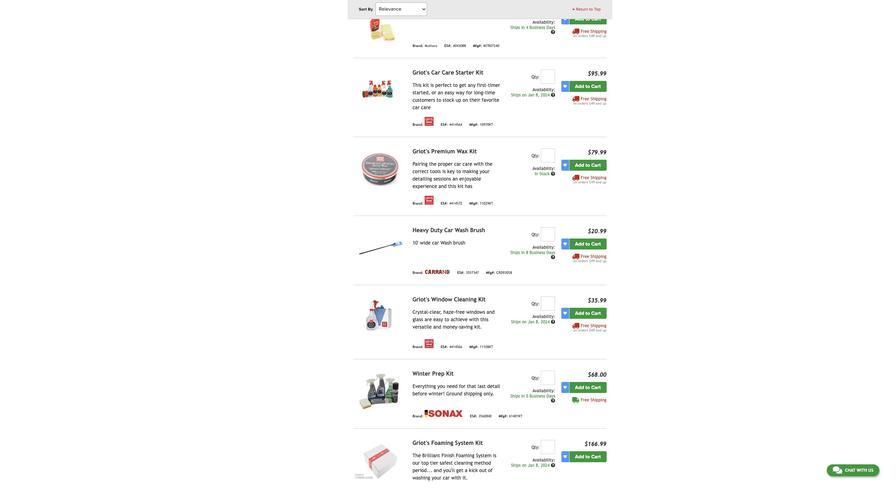 Task type: vqa. For each thing, say whether or not it's contained in the screenshot.
THE 'PRODUCT DISCLAIMER' "link"
no



Task type: describe. For each thing, give the bounding box(es) containing it.
brand: for griot's premium wax kit
[[413, 201, 424, 205]]

11029kt
[[480, 201, 494, 205]]

pairing the proper car care with the correct tools is key to making your detailing sessions an enjoyable experience and this kit has
[[413, 161, 493, 189]]

brush
[[471, 227, 486, 234]]

add for $95.99
[[576, 83, 585, 89]]

up for $35.99
[[603, 329, 607, 332]]

brand: mothers
[[413, 44, 438, 48]]

es#: left 4043088
[[445, 44, 452, 48]]

mfg#: 11108kt
[[470, 345, 494, 349]]

easy inside this kit is perfect to get any first-timer started, or an easy way for long-time customers to stock up on their favorite car care
[[445, 90, 455, 95]]

add to cart button for $166.99
[[570, 452, 607, 463]]

qty: for $20.99
[[532, 232, 540, 237]]

jan for griot's car care starter kit
[[528, 93, 535, 98]]

griot's for griot's foaming system kit
[[413, 440, 430, 447]]

add to cart for $95.99
[[576, 83, 601, 89]]

to down $20.99
[[586, 241, 591, 247]]

add to wish list image for $34.99
[[564, 17, 567, 21]]

availability: for $68.00
[[533, 389, 556, 394]]

add to cart button for $95.99
[[570, 81, 607, 92]]

free shipping on orders $49 and up for $79.99
[[574, 175, 607, 184]]

winter
[[413, 371, 431, 377]]

to down $95.99
[[586, 83, 591, 89]]

on inside this kit is perfect to get any first-timer started, or an easy way for long-time customers to stock up on their favorite car care
[[463, 97, 468, 103]]

orders for $34.99
[[579, 34, 589, 38]]

need
[[447, 384, 458, 389]]

tier
[[431, 460, 439, 466]]

is inside this kit is perfect to get any first-timer started, or an easy way for long-time customers to stock up on their favorite car care
[[431, 82, 434, 88]]

griot's premium wax kit
[[413, 148, 477, 155]]

3 8, from the top
[[536, 463, 540, 468]]

system for foaming
[[455, 440, 474, 447]]

es#: 3557347
[[458, 271, 479, 275]]

mfg#: mtr07240
[[473, 44, 500, 48]]

wax
[[457, 148, 468, 155]]

sort
[[359, 7, 367, 12]]

out
[[480, 468, 487, 474]]

to down $35.99
[[586, 311, 591, 317]]

es#: 4043088
[[445, 44, 466, 48]]

orders for $95.99
[[579, 101, 589, 105]]

get inside the brilliant finish foaming system is our top tier safest cleaning method period... and you'll get a kick out of washing your car with it.
[[457, 468, 464, 474]]

griot's window cleaning kit
[[413, 296, 486, 303]]

add to cart button for $35.99
[[570, 308, 607, 319]]

for inside everything you need for that last detail before winter! ground shipping only.
[[460, 384, 466, 389]]

and inside pairing the proper car care with the correct tools is key to making your detailing sessions an enjoyable experience and this kit has
[[439, 184, 447, 189]]

add to cart button for $34.99
[[570, 13, 607, 24]]

window
[[432, 296, 453, 303]]

shipping
[[464, 391, 483, 397]]

and down "top"
[[596, 34, 602, 38]]

premium
[[432, 148, 456, 155]]

to up way
[[454, 82, 458, 88]]

3 2024 from the top
[[541, 463, 550, 468]]

to inside pairing the proper car care with the correct tools is key to making your detailing sessions an enjoyable experience and this kit has
[[457, 169, 461, 174]]

duty
[[431, 227, 443, 234]]

comments image
[[834, 466, 843, 475]]

business for $68.00
[[530, 394, 546, 399]]

correct
[[413, 169, 429, 174]]

started,
[[413, 90, 431, 95]]

4043088
[[453, 44, 466, 48]]

shipping for $20.99
[[591, 254, 607, 259]]

mfg#: for griot's car care starter kit
[[470, 123, 479, 127]]

es#4414566 - 11108kt - griot's window cleaning kit  - crystal-clear, haze-free windows and glass are easy to achieve with this versatile and money-saving kit. - griot's - audi bmw volkswagen mercedes benz mini porsche image
[[354, 297, 407, 337]]

griot's - corporate logo image for window
[[425, 340, 434, 348]]

es#3560840 - 61401kt - winter prep kit - everything you need for that last detail before winter! ground shipping only. - sonax - audi bmw volkswagen mercedes benz mini porsche image
[[354, 371, 407, 411]]

griot's for griot's window cleaning kit
[[413, 296, 430, 303]]

only.
[[484, 391, 495, 397]]

this
[[413, 82, 422, 88]]

ships in 4 business days
[[511, 25, 556, 30]]

4
[[527, 25, 529, 30]]

griot's foaming system kit
[[413, 440, 483, 447]]

to down $166.99
[[586, 454, 591, 460]]

wash for brush
[[455, 227, 469, 234]]

in
[[535, 172, 539, 176]]

1 days from the top
[[547, 25, 556, 30]]

ground
[[447, 391, 463, 397]]

making
[[463, 169, 479, 174]]

3 ships on jan 8, 2024 from the top
[[512, 463, 551, 468]]

first-
[[478, 82, 489, 88]]

detail
[[488, 384, 501, 389]]

days for $68.00
[[547, 394, 556, 399]]

care inside this kit is perfect to get any first-timer started, or an easy way for long-time customers to stock up on their favorite car care
[[421, 105, 431, 110]]

ships for griot's car care starter kit
[[512, 93, 521, 98]]

1 business from the top
[[530, 25, 546, 30]]

and down $79.99
[[596, 180, 602, 184]]

61401kt
[[510, 414, 523, 418]]

es#: for wax
[[441, 201, 448, 205]]

kit inside this kit is perfect to get any first-timer started, or an easy way for long-time customers to stock up on their favorite car care
[[423, 82, 429, 88]]

free for $79.99
[[581, 175, 590, 180]]

question circle image for $95.99
[[551, 93, 556, 97]]

wide
[[420, 240, 431, 246]]

return to top
[[575, 7, 601, 12]]

4414572
[[450, 201, 463, 205]]

10970kt
[[480, 123, 494, 127]]

chat with us
[[846, 468, 874, 473]]

clay bar system
[[413, 2, 455, 8]]

ships for winter prep kit
[[511, 394, 520, 399]]

kit right the prep
[[447, 371, 454, 377]]

griot's foaming system kit link
[[413, 440, 483, 447]]

foaming inside the brilliant finish foaming system is our top tier safest cleaning method period... and you'll get a kick out of washing your car with it.
[[456, 453, 475, 459]]

add to wish list image for $20.99
[[564, 242, 567, 246]]

up for $34.99
[[603, 34, 607, 38]]

and down $20.99
[[596, 259, 602, 263]]

perfect
[[436, 82, 452, 88]]

3557347
[[466, 271, 479, 275]]

washing
[[413, 475, 431, 481]]

clear,
[[430, 309, 442, 315]]

us
[[869, 468, 874, 473]]

2024 for $95.99
[[541, 93, 550, 98]]

11108kt
[[480, 345, 494, 349]]

es#3557347 - crd93058 - heavy duty car wash brush - 10' wide car wash brush - carrand - audi bmw volkswagen mercedes benz mini porsche image
[[354, 227, 407, 268]]

orders for $20.99
[[579, 259, 589, 263]]

question circle image for $20.99
[[551, 256, 556, 260]]

system for bar
[[436, 2, 455, 8]]

cart for $35.99
[[592, 311, 601, 317]]

griot's - corporate logo image for premium
[[425, 196, 434, 205]]

add for $166.99
[[576, 454, 585, 460]]

crystal-
[[413, 309, 430, 315]]

clay bar system link
[[413, 2, 455, 8]]

jan for griot's window cleaning kit
[[528, 320, 535, 325]]

brilliant
[[423, 453, 440, 459]]

free for $35.99
[[581, 324, 590, 329]]

brand: for griot's window cleaning kit
[[413, 345, 424, 349]]

$49 for $35.99
[[590, 329, 595, 332]]

and down $95.99
[[596, 101, 602, 105]]

prep
[[433, 371, 445, 377]]

car inside pairing the proper car care with the correct tools is key to making your detailing sessions an enjoyable experience and this kit has
[[455, 161, 462, 167]]

availability: for $95.99
[[533, 87, 556, 92]]

2 the from the left
[[486, 161, 493, 167]]

method
[[475, 460, 492, 466]]

to down return to top
[[586, 16, 591, 22]]

clay
[[413, 2, 424, 8]]

bar
[[426, 2, 435, 8]]

kit for griot's premium wax kit
[[470, 148, 477, 155]]

free for $95.99
[[581, 97, 590, 101]]

wash for brush
[[441, 240, 452, 246]]

qty: for $95.99
[[532, 75, 540, 80]]

mfg#: for winter prep kit
[[499, 414, 508, 418]]

es#: 4414564
[[441, 123, 463, 127]]

mfg#: left the mtr07240
[[473, 44, 483, 48]]

mfg#: for griot's premium wax kit
[[470, 201, 479, 205]]

cleaning
[[454, 296, 477, 303]]

4 question circle image from the top
[[551, 464, 556, 468]]

es#: for cleaning
[[441, 345, 448, 349]]

6 shipping from the top
[[591, 398, 607, 403]]

crd93058
[[497, 271, 513, 275]]

3 jan from the top
[[528, 463, 535, 468]]

orders for $35.99
[[579, 329, 589, 332]]

1 horizontal spatial car
[[445, 227, 454, 234]]

an inside this kit is perfect to get any first-timer started, or an easy way for long-time customers to stock up on their favorite car care
[[438, 90, 444, 95]]

shipping for $79.99
[[591, 175, 607, 180]]

shipping for $95.99
[[591, 97, 607, 101]]

is inside pairing the proper car care with the correct tools is key to making your detailing sessions an enjoyable experience and this kit has
[[443, 169, 446, 174]]

es#: 4414572
[[441, 201, 463, 205]]

1 availability: from the top
[[533, 20, 556, 25]]

add to wish list image for $95.99
[[564, 85, 567, 88]]

add to cart button for $79.99
[[570, 160, 607, 171]]

you'll
[[444, 468, 455, 474]]

add to cart for $79.99
[[576, 162, 601, 168]]

any
[[468, 82, 476, 88]]

your inside the brilliant finish foaming system is our top tier safest cleaning method period... and you'll get a kick out of washing your car with it.
[[432, 475, 442, 481]]

way
[[456, 90, 465, 95]]

to left stock
[[437, 97, 442, 103]]

griot's window cleaning kit link
[[413, 296, 486, 303]]

with left us at right
[[858, 468, 868, 473]]

and right windows
[[487, 309, 495, 315]]

8
[[527, 250, 529, 255]]

$35.99
[[588, 297, 607, 304]]

mothers
[[425, 44, 438, 48]]

$49 for $79.99
[[590, 180, 595, 184]]

in stock
[[535, 172, 551, 176]]

6 free from the top
[[581, 398, 590, 403]]

winter!
[[429, 391, 445, 397]]

shipping for $34.99
[[591, 29, 607, 34]]

add to cart for $35.99
[[576, 311, 601, 317]]

has
[[465, 184, 473, 189]]

kit up "first-"
[[476, 69, 484, 76]]

qty: for $68.00
[[532, 376, 540, 381]]

sonax - corporate logo image
[[425, 410, 463, 418]]

favorite
[[482, 97, 500, 103]]

kit for griot's foaming system kit
[[476, 440, 483, 447]]

this inside crystal-clear, haze-free windows and glass are easy to achieve with this versatile and money-saving kit.
[[481, 317, 489, 323]]

car inside this kit is perfect to get any first-timer started, or an easy way for long-time customers to stock up on their favorite car care
[[413, 105, 420, 110]]

free shipping on orders $49 and up for $35.99
[[574, 324, 607, 332]]

this kit is perfect to get any first-timer started, or an easy way for long-time customers to stock up on their favorite car care
[[413, 82, 501, 110]]

carrand - corporate logo image
[[425, 270, 451, 274]]

add to wish list image for $79.99
[[564, 164, 567, 167]]

0 vertical spatial car
[[432, 69, 441, 76]]

mfg#: crd93058
[[486, 271, 513, 275]]

thumbnail image image
[[354, 440, 407, 481]]

heavy duty car wash brush
[[413, 227, 486, 234]]

category navigation element
[[279, 0, 342, 0]]

free
[[456, 309, 465, 315]]

ships in 5 business days
[[511, 394, 556, 399]]



Task type: locate. For each thing, give the bounding box(es) containing it.
1 qty: from the top
[[532, 75, 540, 80]]

es#: left 4414572
[[441, 201, 448, 205]]

2 vertical spatial 8,
[[536, 463, 540, 468]]

free shipping on orders $49 and up down $35.99
[[574, 324, 607, 332]]

cart down $68.00
[[592, 385, 601, 391]]

and left the money-
[[434, 324, 442, 330]]

1 vertical spatial days
[[547, 250, 556, 255]]

2 horizontal spatial is
[[493, 453, 497, 459]]

your inside pairing the proper car care with the correct tools is key to making your detailing sessions an enjoyable experience and this kit has
[[480, 169, 490, 174]]

1 horizontal spatial is
[[443, 169, 446, 174]]

kit up the started,
[[423, 82, 429, 88]]

cart for $95.99
[[592, 83, 601, 89]]

up down $79.99
[[603, 180, 607, 184]]

timer
[[489, 82, 501, 88]]

everything
[[413, 384, 436, 389]]

in for winter prep kit
[[522, 394, 525, 399]]

with inside the brilliant finish foaming system is our top tier safest cleaning method period... and you'll get a kick out of washing your car with it.
[[452, 475, 462, 481]]

before
[[413, 391, 428, 397]]

$49 for $95.99
[[590, 101, 595, 105]]

this down sessions
[[449, 184, 457, 189]]

7 add from the top
[[576, 454, 585, 460]]

mfg#: left 11029kt
[[470, 201, 479, 205]]

achieve
[[451, 317, 468, 323]]

2 vertical spatial in
[[522, 394, 525, 399]]

2 business from the top
[[530, 250, 546, 255]]

3 add to wish list image from the top
[[564, 455, 567, 459]]

winter prep kit link
[[413, 371, 454, 377]]

question circle image for $35.99
[[551, 320, 556, 324]]

1 horizontal spatial system
[[455, 440, 474, 447]]

5 shipping from the top
[[591, 324, 607, 329]]

mtr07240
[[484, 44, 500, 48]]

orders down $35.99
[[579, 329, 589, 332]]

availability: for $79.99
[[533, 166, 556, 171]]

griot's - corporate logo image down versatile
[[425, 340, 434, 348]]

add to wish list image for $166.99
[[564, 455, 567, 459]]

1 vertical spatial kit
[[458, 184, 464, 189]]

in for heavy duty car wash brush
[[522, 250, 525, 255]]

long-
[[474, 90, 486, 95]]

4 cart from the top
[[592, 241, 601, 247]]

add to wish list image for $68.00
[[564, 386, 567, 390]]

1 free shipping on orders $49 and up from the top
[[574, 29, 607, 38]]

windows
[[467, 309, 486, 315]]

3 add to wish list image from the top
[[564, 312, 567, 315]]

griot's - corporate logo image down experience
[[425, 196, 434, 205]]

0 horizontal spatial car
[[432, 69, 441, 76]]

1 vertical spatial car
[[445, 227, 454, 234]]

add to wish list image
[[564, 85, 567, 88], [564, 164, 567, 167], [564, 455, 567, 459]]

ships in 8 business days
[[511, 250, 556, 255]]

car left care
[[432, 69, 441, 76]]

an inside pairing the proper car care with the correct tools is key to making your detailing sessions an enjoyable experience and this kit has
[[453, 176, 458, 182]]

1 horizontal spatial an
[[453, 176, 458, 182]]

in left 4
[[522, 25, 525, 30]]

availability: for $35.99
[[533, 314, 556, 319]]

mfg#: 11029kt
[[470, 201, 494, 205]]

to up the free shipping on the bottom right
[[586, 385, 591, 391]]

1 shipping from the top
[[591, 29, 607, 34]]

add to cart down $20.99
[[576, 241, 601, 247]]

your right making
[[480, 169, 490, 174]]

kit for griot's window cleaning kit
[[479, 296, 486, 303]]

2 cart from the top
[[592, 83, 601, 89]]

cart for $68.00
[[592, 385, 601, 391]]

brand: for heavy duty car wash brush
[[413, 271, 424, 275]]

cleaning
[[455, 460, 473, 466]]

2 vertical spatial business
[[530, 394, 546, 399]]

shipping down $20.99
[[591, 254, 607, 259]]

2 brand: from the top
[[413, 123, 424, 127]]

mfg#: left crd93058
[[486, 271, 496, 275]]

kit up windows
[[479, 296, 486, 303]]

1 vertical spatial an
[[453, 176, 458, 182]]

of
[[489, 468, 493, 474]]

3 griot's from the top
[[413, 296, 430, 303]]

is
[[431, 82, 434, 88], [443, 169, 446, 174], [493, 453, 497, 459]]

0 vertical spatial kit
[[423, 82, 429, 88]]

0 vertical spatial 8,
[[536, 93, 540, 98]]

system right bar
[[436, 2, 455, 8]]

1 vertical spatial foaming
[[456, 453, 475, 459]]

our
[[413, 460, 420, 466]]

1 add from the top
[[576, 16, 585, 22]]

es#: 3560840
[[470, 414, 492, 418]]

6 brand: from the top
[[413, 414, 424, 418]]

brand:
[[413, 44, 424, 48], [413, 123, 424, 127], [413, 201, 424, 205], [413, 271, 424, 275], [413, 345, 424, 349], [413, 414, 424, 418]]

qty: for $35.99
[[532, 302, 540, 307]]

add to cart up the free shipping on the bottom right
[[576, 385, 601, 391]]

3 free shipping on orders $49 and up from the top
[[574, 175, 607, 184]]

an down 'key'
[[453, 176, 458, 182]]

orders for $79.99
[[579, 180, 589, 184]]

cart for $79.99
[[592, 162, 601, 168]]

is inside the brilliant finish foaming system is our top tier safest cleaning method period... and you'll get a kick out of washing your car with it.
[[493, 453, 497, 459]]

0 vertical spatial ships on jan 8, 2024
[[512, 93, 551, 98]]

2 availability: from the top
[[533, 87, 556, 92]]

6 add to cart button from the top
[[570, 382, 607, 393]]

1 griot's from the top
[[413, 69, 430, 76]]

question circle image
[[551, 30, 556, 34], [551, 93, 556, 97], [551, 172, 556, 176]]

6 cart from the top
[[592, 385, 601, 391]]

car down you'll
[[443, 475, 450, 481]]

griot's - corporate logo image for car
[[425, 117, 434, 126]]

brand: left carrand - corporate logo
[[413, 271, 424, 275]]

add to cart down $95.99
[[576, 83, 601, 89]]

$49 for $34.99
[[590, 34, 595, 38]]

pairing
[[413, 161, 428, 167]]

2 vertical spatial jan
[[528, 463, 535, 468]]

3 question circle image from the top
[[551, 399, 556, 403]]

get up way
[[460, 82, 467, 88]]

es#: for care
[[441, 123, 448, 127]]

last
[[478, 384, 486, 389]]

2 vertical spatial ships on jan 8, 2024
[[512, 463, 551, 468]]

1 horizontal spatial for
[[467, 90, 473, 95]]

1 horizontal spatial foaming
[[456, 453, 475, 459]]

0 vertical spatial an
[[438, 90, 444, 95]]

get inside this kit is perfect to get any first-timer started, or an easy way for long-time customers to stock up on their favorite car care
[[460, 82, 467, 88]]

1 free from the top
[[581, 29, 590, 34]]

with inside crystal-clear, haze-free windows and glass are easy to achieve with this versatile and money-saving kit.
[[470, 317, 479, 323]]

question circle image for $68.00
[[551, 399, 556, 403]]

griot's - corporate logo image
[[425, 117, 434, 126], [425, 196, 434, 205], [425, 340, 434, 348]]

add to cart for $68.00
[[576, 385, 601, 391]]

kit right wax
[[470, 148, 477, 155]]

mfg#: 10970kt
[[470, 123, 494, 127]]

2 question circle image from the top
[[551, 320, 556, 324]]

cart down $166.99
[[592, 454, 601, 460]]

2 add to cart button from the top
[[570, 81, 607, 92]]

6 qty: from the top
[[532, 445, 540, 450]]

$95.99
[[588, 70, 607, 77]]

brand: down customers
[[413, 123, 424, 127]]

6 add to cart from the top
[[576, 385, 601, 391]]

4 orders from the top
[[579, 259, 589, 263]]

3 griot's - corporate logo image from the top
[[425, 340, 434, 348]]

5 qty: from the top
[[532, 376, 540, 381]]

0 vertical spatial foaming
[[432, 440, 454, 447]]

days
[[547, 25, 556, 30], [547, 250, 556, 255], [547, 394, 556, 399]]

1 vertical spatial 8,
[[536, 320, 540, 325]]

cart for $34.99
[[592, 16, 601, 22]]

0 horizontal spatial system
[[436, 2, 455, 8]]

cart down $95.99
[[592, 83, 601, 89]]

2 horizontal spatial system
[[476, 453, 492, 459]]

kit inside pairing the proper car care with the correct tools is key to making your detailing sessions an enjoyable experience and this kit has
[[458, 184, 464, 189]]

ships
[[511, 25, 520, 30], [512, 93, 521, 98], [511, 250, 520, 255], [512, 320, 521, 325], [511, 394, 520, 399], [512, 463, 521, 468]]

1 vertical spatial your
[[432, 475, 442, 481]]

2 add to wish list image from the top
[[564, 164, 567, 167]]

1 add to cart button from the top
[[570, 13, 607, 24]]

$49 down $20.99
[[590, 259, 595, 263]]

1 ships on jan 8, 2024 from the top
[[512, 93, 551, 98]]

mfg#: left 10970kt on the right of page
[[470, 123, 479, 127]]

for inside this kit is perfect to get any first-timer started, or an easy way for long-time customers to stock up on their favorite car care
[[467, 90, 473, 95]]

ships on jan 8, 2024 for griot's car care starter kit
[[512, 93, 551, 98]]

1 2024 from the top
[[541, 93, 550, 98]]

free for $20.99
[[581, 254, 590, 259]]

or
[[432, 90, 437, 95]]

1 jan from the top
[[528, 93, 535, 98]]

2 add from the top
[[576, 83, 585, 89]]

up
[[603, 34, 607, 38], [456, 97, 462, 103], [603, 101, 607, 105], [603, 180, 607, 184], [603, 259, 607, 263], [603, 329, 607, 332]]

2 vertical spatial is
[[493, 453, 497, 459]]

this inside pairing the proper car care with the correct tools is key to making your detailing sessions an enjoyable experience and this kit has
[[449, 184, 457, 189]]

up inside this kit is perfect to get any first-timer started, or an easy way for long-time customers to stock up on their favorite car care
[[456, 97, 462, 103]]

1 vertical spatial system
[[455, 440, 474, 447]]

mfg#: for heavy duty car wash brush
[[486, 271, 496, 275]]

2 vertical spatial days
[[547, 394, 556, 399]]

3 business from the top
[[530, 394, 546, 399]]

add to cart down $79.99
[[576, 162, 601, 168]]

0 horizontal spatial kit
[[423, 82, 429, 88]]

car inside the brilliant finish foaming system is our top tier safest cleaning method period... and you'll get a kick out of washing your car with it.
[[443, 475, 450, 481]]

everything you need for that last detail before winter! ground shipping only.
[[413, 384, 501, 397]]

$49 down $95.99
[[590, 101, 595, 105]]

haze-
[[444, 309, 456, 315]]

4 free from the top
[[581, 254, 590, 259]]

4 add from the top
[[576, 241, 585, 247]]

orders down $95.99
[[579, 101, 589, 105]]

1 vertical spatial griot's - corporate logo image
[[425, 196, 434, 205]]

4414566
[[450, 345, 463, 349]]

2 vertical spatial question circle image
[[551, 172, 556, 176]]

1 vertical spatial for
[[460, 384, 466, 389]]

add to wish list image
[[564, 17, 567, 21], [564, 242, 567, 246], [564, 312, 567, 315], [564, 386, 567, 390]]

free for $34.99
[[581, 29, 590, 34]]

$166.99
[[585, 441, 607, 448]]

business right 5
[[530, 394, 546, 399]]

days right 4
[[547, 25, 556, 30]]

griot's car care starter kit
[[413, 69, 484, 76]]

1 add to wish list image from the top
[[564, 85, 567, 88]]

ships on jan 8, 2024 for griot's window cleaning kit
[[512, 320, 551, 325]]

kit up method
[[476, 440, 483, 447]]

0 vertical spatial this
[[449, 184, 457, 189]]

up for $20.99
[[603, 259, 607, 263]]

1 vertical spatial is
[[443, 169, 446, 174]]

availability: for $20.99
[[533, 245, 556, 250]]

free shipping on orders $49 and up down $20.99
[[574, 254, 607, 263]]

griot's up 'crystal-'
[[413, 296, 430, 303]]

ships on jan 8, 2024
[[512, 93, 551, 98], [512, 320, 551, 325], [512, 463, 551, 468]]

4 add to cart button from the top
[[570, 239, 607, 250]]

1 vertical spatial jan
[[528, 320, 535, 325]]

5 cart from the top
[[592, 311, 601, 317]]

free shipping on orders $49 and up for $95.99
[[574, 97, 607, 105]]

shipping for $35.99
[[591, 324, 607, 329]]

time
[[486, 90, 496, 95]]

2 free from the top
[[581, 97, 590, 101]]

add to cart down $35.99
[[576, 311, 601, 317]]

stock
[[540, 172, 550, 176]]

add for $79.99
[[576, 162, 585, 168]]

system inside the brilliant finish foaming system is our top tier safest cleaning method period... and you'll get a kick out of washing your car with it.
[[476, 453, 492, 459]]

10'
[[413, 240, 419, 246]]

cart down $79.99
[[592, 162, 601, 168]]

4414564
[[450, 123, 463, 127]]

your
[[480, 169, 490, 174], [432, 475, 442, 481]]

free shipping
[[581, 398, 607, 403]]

0 vertical spatial business
[[530, 25, 546, 30]]

1 vertical spatial in
[[522, 250, 525, 255]]

3 $49 from the top
[[590, 180, 595, 184]]

1 vertical spatial add to wish list image
[[564, 164, 567, 167]]

1 the from the left
[[430, 161, 437, 167]]

care down customers
[[421, 105, 431, 110]]

5 add to cart button from the top
[[570, 308, 607, 319]]

es#4043088 - mtr07240 - clay bar system - mothers - audi bmw volkswagen mercedes benz mini porsche image
[[354, 2, 407, 42]]

griot's
[[413, 69, 430, 76], [413, 148, 430, 155], [413, 296, 430, 303], [413, 440, 430, 447]]

crystal-clear, haze-free windows and glass are easy to achieve with this versatile and money-saving kit.
[[413, 309, 495, 330]]

griot's for griot's premium wax kit
[[413, 148, 430, 155]]

7 cart from the top
[[592, 454, 601, 460]]

question circle image
[[551, 256, 556, 260], [551, 320, 556, 324], [551, 399, 556, 403], [551, 464, 556, 468]]

5
[[527, 394, 529, 399]]

2 question circle image from the top
[[551, 93, 556, 97]]

3 orders from the top
[[579, 180, 589, 184]]

3 add to cart from the top
[[576, 162, 601, 168]]

care inside pairing the proper car care with the correct tools is key to making your detailing sessions an enjoyable experience and this kit has
[[463, 161, 473, 167]]

up down $95.99
[[603, 101, 607, 105]]

4 free shipping on orders $49 and up from the top
[[574, 254, 607, 263]]

orders down $79.99
[[579, 180, 589, 184]]

3 add to cart button from the top
[[570, 160, 607, 171]]

availability:
[[533, 20, 556, 25], [533, 87, 556, 92], [533, 166, 556, 171], [533, 245, 556, 250], [533, 314, 556, 319], [533, 389, 556, 394], [533, 458, 556, 463]]

brand: left mothers
[[413, 44, 424, 48]]

1 horizontal spatial your
[[480, 169, 490, 174]]

8, for $95.99
[[536, 93, 540, 98]]

es#: for kit
[[470, 414, 478, 418]]

1 brand: from the top
[[413, 44, 424, 48]]

1 vertical spatial care
[[463, 161, 473, 167]]

1 horizontal spatial kit
[[458, 184, 464, 189]]

0 vertical spatial 2024
[[541, 93, 550, 98]]

1 vertical spatial 2024
[[541, 320, 550, 325]]

free shipping on orders $49 and up for $20.99
[[574, 254, 607, 263]]

1 horizontal spatial this
[[481, 317, 489, 323]]

0 vertical spatial for
[[467, 90, 473, 95]]

the
[[430, 161, 437, 167], [486, 161, 493, 167]]

safest
[[440, 460, 453, 466]]

key
[[448, 169, 455, 174]]

2 in from the top
[[522, 250, 525, 255]]

0 vertical spatial easy
[[445, 90, 455, 95]]

car right wide at the left of the page
[[432, 240, 439, 246]]

easy inside crystal-clear, haze-free windows and glass are easy to achieve with this versatile and money-saving kit.
[[434, 317, 443, 323]]

days for $20.99
[[547, 250, 556, 255]]

1 vertical spatial easy
[[434, 317, 443, 323]]

orders
[[579, 34, 589, 38], [579, 101, 589, 105], [579, 180, 589, 184], [579, 259, 589, 263], [579, 329, 589, 332]]

an right or
[[438, 90, 444, 95]]

2 vertical spatial system
[[476, 453, 492, 459]]

enjoyable
[[460, 176, 482, 182]]

2 vertical spatial add to wish list image
[[564, 455, 567, 459]]

es#4414572 - 11029kt - griot's premium wax kit  - pairing the proper car care with the correct tools is key to making your detailing sessions an enjoyable experience and this kit has - griot's - audi bmw volkswagen mercedes benz mini porsche image
[[354, 149, 407, 189]]

1 horizontal spatial care
[[463, 161, 473, 167]]

2 add to cart from the top
[[576, 83, 601, 89]]

wash down heavy duty car wash brush link
[[441, 240, 452, 246]]

add to cart down return to top
[[576, 16, 601, 22]]

shipping down $35.99
[[591, 324, 607, 329]]

system up cleaning
[[455, 440, 474, 447]]

it.
[[463, 475, 468, 481]]

sessions
[[434, 176, 451, 182]]

4 qty: from the top
[[532, 302, 540, 307]]

with up making
[[474, 161, 484, 167]]

and down $35.99
[[596, 329, 602, 332]]

add to cart button down $79.99
[[570, 160, 607, 171]]

5 add from the top
[[576, 311, 585, 317]]

brand: for griot's car care starter kit
[[413, 123, 424, 127]]

0 vertical spatial jan
[[528, 93, 535, 98]]

5 brand: from the top
[[413, 345, 424, 349]]

1 vertical spatial wash
[[441, 240, 452, 246]]

3 free from the top
[[581, 175, 590, 180]]

es#: for car
[[458, 271, 465, 275]]

easy up stock
[[445, 90, 455, 95]]

experience
[[413, 184, 438, 189]]

0 vertical spatial griot's - corporate logo image
[[425, 117, 434, 126]]

1 in from the top
[[522, 25, 525, 30]]

your down tier
[[432, 475, 442, 481]]

8, for $35.99
[[536, 320, 540, 325]]

to inside crystal-clear, haze-free windows and glass are easy to achieve with this versatile and money-saving kit.
[[445, 317, 450, 323]]

chat
[[846, 468, 856, 473]]

brush
[[454, 240, 466, 246]]

0 vertical spatial days
[[547, 25, 556, 30]]

to left "top"
[[590, 7, 594, 12]]

0 vertical spatial get
[[460, 82, 467, 88]]

$20.99
[[588, 228, 607, 235]]

0 horizontal spatial for
[[460, 384, 466, 389]]

es#: left 4414564
[[441, 123, 448, 127]]

None number field
[[542, 2, 556, 16], [542, 70, 556, 84], [542, 149, 556, 163], [542, 227, 556, 242], [542, 297, 556, 311], [542, 371, 556, 385], [542, 440, 556, 454], [542, 2, 556, 16], [542, 70, 556, 84], [542, 149, 556, 163], [542, 227, 556, 242], [542, 297, 556, 311], [542, 371, 556, 385], [542, 440, 556, 454]]

an
[[438, 90, 444, 95], [453, 176, 458, 182]]

0 vertical spatial system
[[436, 2, 455, 8]]

7 availability: from the top
[[533, 458, 556, 463]]

0 vertical spatial wash
[[455, 227, 469, 234]]

free shipping on orders $49 and up
[[574, 29, 607, 38], [574, 97, 607, 105], [574, 175, 607, 184], [574, 254, 607, 263], [574, 324, 607, 332]]

2 qty: from the top
[[532, 153, 540, 158]]

shipping down "top"
[[591, 29, 607, 34]]

2 vertical spatial griot's - corporate logo image
[[425, 340, 434, 348]]

add to cart for $34.99
[[576, 16, 601, 22]]

and down tier
[[434, 468, 442, 474]]

cart
[[592, 16, 601, 22], [592, 83, 601, 89], [592, 162, 601, 168], [592, 241, 601, 247], [592, 311, 601, 317], [592, 385, 601, 391], [592, 454, 601, 460]]

on
[[574, 34, 578, 38], [523, 93, 527, 98], [463, 97, 468, 103], [574, 101, 578, 105], [574, 180, 578, 184], [574, 259, 578, 263], [523, 320, 527, 325], [574, 329, 578, 332], [523, 463, 527, 468]]

qty: for $79.99
[[532, 153, 540, 158]]

1 vertical spatial this
[[481, 317, 489, 323]]

and
[[596, 34, 602, 38], [596, 101, 602, 105], [596, 180, 602, 184], [439, 184, 447, 189], [596, 259, 602, 263], [487, 309, 495, 315], [434, 324, 442, 330], [596, 329, 602, 332], [434, 468, 442, 474]]

1 horizontal spatial the
[[486, 161, 493, 167]]

add for $34.99
[[576, 16, 585, 22]]

0 vertical spatial question circle image
[[551, 30, 556, 34]]

and inside the brilliant finish foaming system is our top tier safest cleaning method period... and you'll get a kick out of washing your car with it.
[[434, 468, 442, 474]]

4 $49 from the top
[[590, 259, 595, 263]]

2 griot's - corporate logo image from the top
[[425, 196, 434, 205]]

add for $68.00
[[576, 385, 585, 391]]

up for $79.99
[[603, 180, 607, 184]]

heavy duty car wash brush link
[[413, 227, 486, 234]]

free down $79.99
[[581, 175, 590, 180]]

2 vertical spatial 2024
[[541, 463, 550, 468]]

griot's car care starter kit link
[[413, 69, 484, 76]]

free down $68.00
[[581, 398, 590, 403]]

10' wide car wash brush
[[413, 240, 466, 246]]

car right the duty
[[445, 227, 454, 234]]

2 ships on jan 8, 2024 from the top
[[512, 320, 551, 325]]

add for $35.99
[[576, 311, 585, 317]]

tools
[[431, 169, 441, 174]]

0 horizontal spatial an
[[438, 90, 444, 95]]

3 in from the top
[[522, 394, 525, 399]]

add to cart button down $20.99
[[570, 239, 607, 250]]

free shipping on orders $49 and up down $95.99
[[574, 97, 607, 105]]

5 availability: from the top
[[533, 314, 556, 319]]

up down $35.99
[[603, 329, 607, 332]]

with inside pairing the proper car care with the correct tools is key to making your detailing sessions an enjoyable experience and this kit has
[[474, 161, 484, 167]]

glass
[[413, 317, 424, 323]]

winter prep kit
[[413, 371, 454, 377]]

0 vertical spatial your
[[480, 169, 490, 174]]

and down sessions
[[439, 184, 447, 189]]

3 shipping from the top
[[591, 175, 607, 180]]

0 horizontal spatial is
[[431, 82, 434, 88]]

1 cart from the top
[[592, 16, 601, 22]]

es#: left 3560840
[[470, 414, 478, 418]]

question circle image for $79.99
[[551, 172, 556, 176]]

6 availability: from the top
[[533, 389, 556, 394]]

add for $20.99
[[576, 241, 585, 247]]

add to cart button down $35.99
[[570, 308, 607, 319]]

business right the 8
[[530, 250, 546, 255]]

finish
[[442, 453, 455, 459]]

0 horizontal spatial the
[[430, 161, 437, 167]]

cart for $20.99
[[592, 241, 601, 247]]

days right 5
[[547, 394, 556, 399]]

griot's up the pairing
[[413, 148, 430, 155]]

return to top link
[[573, 6, 601, 12]]

5 free from the top
[[581, 324, 590, 329]]

by
[[368, 7, 373, 12]]

es#4414564 - 10970kt - griot's car care starter kit - this kit is perfect to get any first-timer started, or an easy way for long-time customers to stock up on their favorite car care - griot's - audi bmw volkswagen mercedes benz mini porsche image
[[354, 70, 407, 110]]

2 jan from the top
[[528, 320, 535, 325]]

3 availability: from the top
[[533, 166, 556, 171]]

chat with us link
[[828, 465, 880, 477]]

0 horizontal spatial wash
[[441, 240, 452, 246]]

free shipping on orders $49 and up down $79.99
[[574, 175, 607, 184]]

add to cart button up the free shipping on the bottom right
[[570, 382, 607, 393]]

up for $95.99
[[603, 101, 607, 105]]

ships for griot's window cleaning kit
[[512, 320, 521, 325]]

5 $49 from the top
[[590, 329, 595, 332]]

shipping down $68.00
[[591, 398, 607, 403]]

4 griot's from the top
[[413, 440, 430, 447]]

1 griot's - corporate logo image from the top
[[425, 117, 434, 126]]

1 question circle image from the top
[[551, 30, 556, 34]]

system up method
[[476, 453, 492, 459]]

detailing
[[413, 176, 432, 182]]

5 orders from the top
[[579, 329, 589, 332]]

1 add to cart from the top
[[576, 16, 601, 22]]

sort by
[[359, 7, 373, 12]]

for down any
[[467, 90, 473, 95]]

0 horizontal spatial foaming
[[432, 440, 454, 447]]

wash up brush
[[455, 227, 469, 234]]

starter
[[456, 69, 475, 76]]

add to cart button down return to top
[[570, 13, 607, 24]]

caret up image
[[573, 7, 575, 11]]

$49 for $20.99
[[590, 259, 595, 263]]

kit
[[423, 82, 429, 88], [458, 184, 464, 189]]

brand: down experience
[[413, 201, 424, 205]]

4 add to wish list image from the top
[[564, 386, 567, 390]]

5 free shipping on orders $49 and up from the top
[[574, 324, 607, 332]]

to down $79.99
[[586, 162, 591, 168]]

4 add to cart from the top
[[576, 241, 601, 247]]

1 vertical spatial business
[[530, 250, 546, 255]]

mfg#: for griot's window cleaning kit
[[470, 345, 479, 349]]

add to cart button for $68.00
[[570, 382, 607, 393]]

griot's - corporate logo image down customers
[[425, 117, 434, 126]]

business for $20.99
[[530, 250, 546, 255]]

1 vertical spatial ships on jan 8, 2024
[[512, 320, 551, 325]]

cart down "top"
[[592, 16, 601, 22]]

1 vertical spatial get
[[457, 468, 464, 474]]

add to cart for $166.99
[[576, 454, 601, 460]]

4 shipping from the top
[[591, 254, 607, 259]]

0 vertical spatial add to wish list image
[[564, 85, 567, 88]]

shipping
[[591, 29, 607, 34], [591, 97, 607, 101], [591, 175, 607, 180], [591, 254, 607, 259], [591, 324, 607, 329], [591, 398, 607, 403]]

0 vertical spatial in
[[522, 25, 525, 30]]

0 horizontal spatial this
[[449, 184, 457, 189]]

0 vertical spatial is
[[431, 82, 434, 88]]

1 horizontal spatial easy
[[445, 90, 455, 95]]

1 vertical spatial question circle image
[[551, 93, 556, 97]]

0 horizontal spatial care
[[421, 105, 431, 110]]

es#: 4414566
[[441, 345, 463, 349]]

up down $20.99
[[603, 259, 607, 263]]

1 horizontal spatial wash
[[455, 227, 469, 234]]

2 free shipping on orders $49 and up from the top
[[574, 97, 607, 105]]

easy down clear,
[[434, 317, 443, 323]]

2 orders from the top
[[579, 101, 589, 105]]

2 $49 from the top
[[590, 101, 595, 105]]

care up making
[[463, 161, 473, 167]]

1 question circle image from the top
[[551, 256, 556, 260]]

2 8, from the top
[[536, 320, 540, 325]]

add to cart button down $166.99
[[570, 452, 607, 463]]

3 days from the top
[[547, 394, 556, 399]]

1 add to wish list image from the top
[[564, 17, 567, 21]]

add to wish list image for $35.99
[[564, 312, 567, 315]]

0 horizontal spatial your
[[432, 475, 442, 481]]

add to cart for $20.99
[[576, 241, 601, 247]]

0 vertical spatial care
[[421, 105, 431, 110]]

2 shipping from the top
[[591, 97, 607, 101]]

1 8, from the top
[[536, 93, 540, 98]]

free down $35.99
[[581, 324, 590, 329]]

5 add to cart from the top
[[576, 311, 601, 317]]

brand: for winter prep kit
[[413, 414, 424, 418]]

with left it.
[[452, 475, 462, 481]]

care
[[442, 69, 455, 76]]

0 horizontal spatial easy
[[434, 317, 443, 323]]

free shipping on orders $49 and up for $34.99
[[574, 29, 607, 38]]



